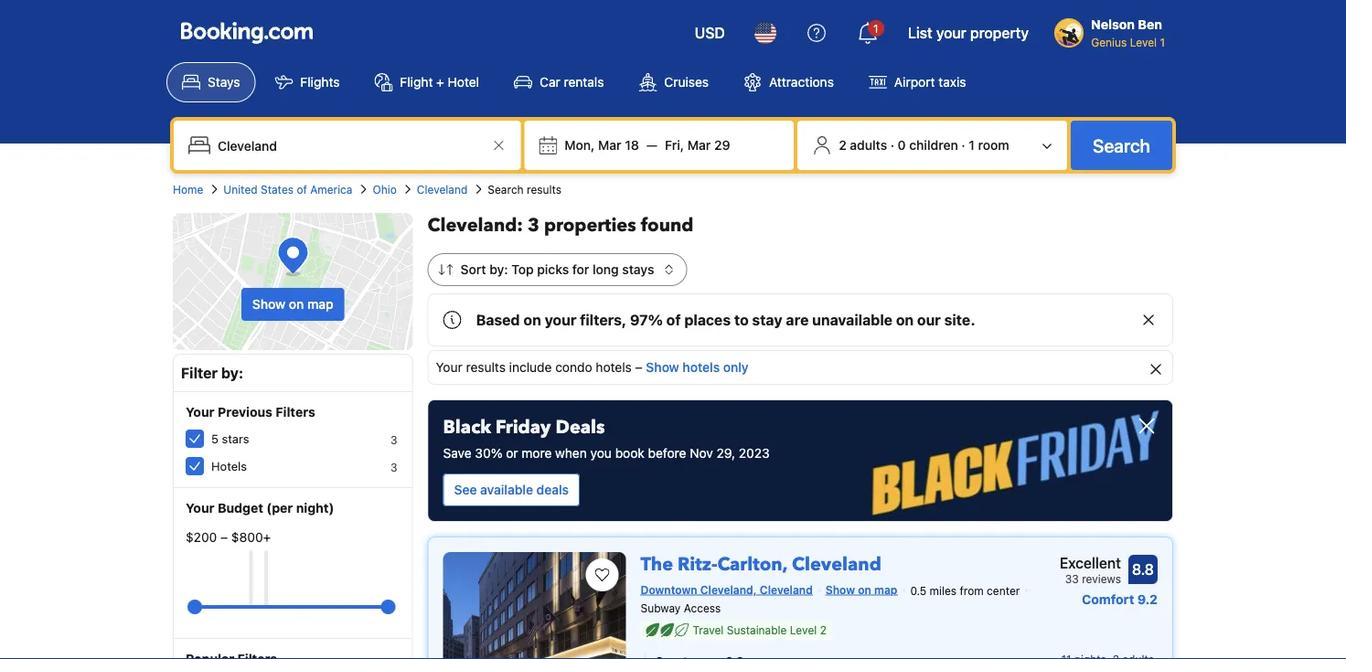 Task type: locate. For each thing, give the bounding box(es) containing it.
mar left "18"
[[598, 138, 622, 153]]

1 horizontal spatial hotels
[[683, 360, 720, 375]]

0 horizontal spatial –
[[221, 530, 228, 545]]

1 horizontal spatial 1
[[969, 138, 975, 153]]

0 vertical spatial by:
[[490, 262, 508, 277]]

cleveland: 3 properties found
[[428, 213, 694, 238]]

1 horizontal spatial map
[[875, 584, 898, 597]]

results
[[527, 183, 562, 196], [466, 360, 506, 375]]

0 horizontal spatial your
[[545, 312, 577, 329]]

0 horizontal spatial 2
[[820, 625, 827, 637]]

united states of america link
[[224, 181, 353, 198]]

mon, mar 18 — fri, mar 29
[[565, 138, 731, 153]]

your up $200
[[186, 501, 215, 516]]

0 horizontal spatial map
[[307, 297, 334, 312]]

airport
[[895, 75, 936, 90]]

0 horizontal spatial show
[[252, 297, 286, 312]]

book
[[615, 446, 645, 461]]

1
[[874, 22, 879, 35], [1160, 36, 1166, 48], [969, 138, 975, 153]]

2 down 0.5 miles from center subway access
[[820, 625, 827, 637]]

0 vertical spatial cleveland
[[417, 183, 468, 196]]

0 vertical spatial results
[[527, 183, 562, 196]]

0 vertical spatial show
[[252, 297, 286, 312]]

1 horizontal spatial 2
[[839, 138, 847, 153]]

level down 0.5 miles from center subway access
[[790, 625, 817, 637]]

your for your results include condo hotels – show hotels only
[[436, 360, 463, 375]]

2 vertical spatial 1
[[969, 138, 975, 153]]

1 vertical spatial your
[[545, 312, 577, 329]]

1 vertical spatial show on map
[[826, 584, 898, 597]]

· left 0
[[891, 138, 895, 153]]

save
[[443, 446, 472, 461]]

1 vertical spatial 1
[[1160, 36, 1166, 48]]

search for search results
[[488, 183, 524, 196]]

1 vertical spatial show
[[646, 360, 680, 375]]

hotels right condo
[[596, 360, 632, 375]]

2 left adults at the top right of page
[[839, 138, 847, 153]]

1 hotels from the left
[[596, 360, 632, 375]]

your left the filters,
[[545, 312, 577, 329]]

cleveland down the ritz-carlton, cleveland
[[760, 584, 813, 597]]

your
[[436, 360, 463, 375], [186, 405, 215, 420], [186, 501, 215, 516]]

1 horizontal spatial of
[[667, 312, 681, 329]]

the ritz-carlton, cleveland image
[[443, 553, 626, 660]]

show on map button
[[241, 288, 345, 321]]

level inside nelson ben genius level 1
[[1130, 36, 1157, 48]]

the ritz-carlton, cleveland link
[[641, 545, 882, 578]]

unavailable
[[813, 312, 893, 329]]

1 vertical spatial results
[[466, 360, 506, 375]]

0 horizontal spatial mar
[[598, 138, 622, 153]]

show inside button
[[252, 297, 286, 312]]

show on map
[[252, 297, 334, 312], [826, 584, 898, 597]]

access
[[684, 603, 721, 615]]

2 vertical spatial your
[[186, 501, 215, 516]]

of inside united states of america link
[[297, 183, 307, 196]]

—
[[647, 138, 658, 153]]

mon, mar 18 button
[[558, 129, 647, 162]]

1 vertical spatial by:
[[221, 365, 244, 382]]

you
[[591, 446, 612, 461]]

1 vertical spatial –
[[221, 530, 228, 545]]

1 inside 'button'
[[969, 138, 975, 153]]

0 horizontal spatial ·
[[891, 138, 895, 153]]

properties
[[544, 213, 637, 238]]

0 horizontal spatial show on map
[[252, 297, 334, 312]]

list
[[908, 24, 933, 42]]

3 for hotels
[[391, 461, 398, 474]]

your up "5"
[[186, 405, 215, 420]]

2 adults · 0 children · 1 room button
[[805, 128, 1060, 163]]

usd
[[695, 24, 725, 42]]

of right states
[[297, 183, 307, 196]]

–
[[636, 360, 643, 375], [221, 530, 228, 545]]

1 left list on the top
[[874, 22, 879, 35]]

1 horizontal spatial show
[[646, 360, 680, 375]]

rentals
[[564, 75, 604, 90]]

2 inside 'button'
[[839, 138, 847, 153]]

scored 8.8 element
[[1129, 555, 1158, 585]]

Where are you going? field
[[210, 129, 488, 162]]

1 vertical spatial map
[[875, 584, 898, 597]]

mar
[[598, 138, 622, 153], [688, 138, 711, 153]]

mar left 29
[[688, 138, 711, 153]]

your account menu nelson ben genius level 1 element
[[1055, 8, 1173, 50]]

2 horizontal spatial show
[[826, 584, 855, 597]]

map
[[307, 297, 334, 312], [875, 584, 898, 597]]

0 horizontal spatial results
[[466, 360, 506, 375]]

results left include
[[466, 360, 506, 375]]

2023
[[739, 446, 770, 461]]

of right "97%"
[[667, 312, 681, 329]]

5 stars
[[211, 432, 249, 446]]

0 horizontal spatial level
[[790, 625, 817, 637]]

cleveland:
[[428, 213, 523, 238]]

by: left top
[[490, 262, 508, 277]]

1 vertical spatial cleveland
[[792, 553, 882, 578]]

1 vertical spatial search
[[488, 183, 524, 196]]

search results updated. cleveland: 3 properties found. applied filters: 5 stars, hotels. element
[[428, 213, 1174, 239]]

1 horizontal spatial search
[[1093, 134, 1151, 156]]

cleveland up cleveland:
[[417, 183, 468, 196]]

2 mar from the left
[[688, 138, 711, 153]]

1 horizontal spatial results
[[527, 183, 562, 196]]

deals
[[556, 415, 605, 441]]

of
[[297, 183, 307, 196], [667, 312, 681, 329]]

0 vertical spatial map
[[307, 297, 334, 312]]

group
[[195, 593, 388, 622]]

1 horizontal spatial by:
[[490, 262, 508, 277]]

2 horizontal spatial 1
[[1160, 36, 1166, 48]]

2 vertical spatial cleveland
[[760, 584, 813, 597]]

1 vertical spatial 3
[[391, 434, 398, 446]]

genius
[[1092, 36, 1127, 48]]

on
[[289, 297, 304, 312], [524, 312, 541, 329], [896, 312, 914, 329], [858, 584, 872, 597]]

1 horizontal spatial level
[[1130, 36, 1157, 48]]

search button
[[1071, 121, 1173, 170]]

2
[[839, 138, 847, 153], [820, 625, 827, 637]]

· right children
[[962, 138, 966, 153]]

0 vertical spatial 2
[[839, 138, 847, 153]]

your up black
[[436, 360, 463, 375]]

0 horizontal spatial of
[[297, 183, 307, 196]]

1 vertical spatial your
[[186, 405, 215, 420]]

$200 – $800+
[[186, 530, 271, 545]]

0 horizontal spatial search
[[488, 183, 524, 196]]

0 vertical spatial –
[[636, 360, 643, 375]]

search for search
[[1093, 134, 1151, 156]]

1 horizontal spatial mar
[[688, 138, 711, 153]]

0 vertical spatial 1
[[874, 22, 879, 35]]

0 horizontal spatial hotels
[[596, 360, 632, 375]]

flights
[[300, 75, 340, 90]]

by: for sort
[[490, 262, 508, 277]]

your for your budget (per night)
[[186, 501, 215, 516]]

sustainable
[[727, 625, 787, 637]]

level down the 'ben'
[[1130, 36, 1157, 48]]

1 mar from the left
[[598, 138, 622, 153]]

previous
[[218, 405, 273, 420]]

1 down the 'ben'
[[1160, 36, 1166, 48]]

attractions link
[[728, 62, 850, 102]]

flight + hotel
[[400, 75, 479, 90]]

filter by:
[[181, 365, 244, 382]]

0 vertical spatial show on map
[[252, 297, 334, 312]]

usd button
[[684, 11, 736, 55]]

0 vertical spatial of
[[297, 183, 307, 196]]

1 inside dropdown button
[[874, 22, 879, 35]]

1 horizontal spatial ·
[[962, 138, 966, 153]]

cleveland link
[[417, 181, 468, 198]]

0 vertical spatial search
[[1093, 134, 1151, 156]]

miles
[[930, 585, 957, 598]]

to
[[735, 312, 749, 329]]

1 horizontal spatial –
[[636, 360, 643, 375]]

0 horizontal spatial by:
[[221, 365, 244, 382]]

ohio
[[373, 183, 397, 196]]

by: right filter
[[221, 365, 244, 382]]

your previous filters
[[186, 405, 315, 420]]

– right $200
[[221, 530, 228, 545]]

the
[[641, 553, 673, 578]]

0 horizontal spatial 1
[[874, 22, 879, 35]]

results up cleveland: 3 properties found
[[527, 183, 562, 196]]

filters
[[276, 405, 315, 420]]

based
[[476, 312, 520, 329]]

map inside button
[[307, 297, 334, 312]]

1 horizontal spatial your
[[937, 24, 967, 42]]

search
[[1093, 134, 1151, 156], [488, 183, 524, 196]]

·
[[891, 138, 895, 153], [962, 138, 966, 153]]

united states of america
[[224, 183, 353, 196]]

subway
[[641, 603, 681, 615]]

ohio link
[[373, 181, 397, 198]]

1 vertical spatial 2
[[820, 625, 827, 637]]

hotels left "only"
[[683, 360, 720, 375]]

0 vertical spatial level
[[1130, 36, 1157, 48]]

18
[[625, 138, 639, 153]]

children
[[910, 138, 959, 153]]

0 vertical spatial your
[[436, 360, 463, 375]]

results for search
[[527, 183, 562, 196]]

are
[[786, 312, 809, 329]]

– down "97%"
[[636, 360, 643, 375]]

your budget (per night)
[[186, 501, 334, 516]]

1 left room
[[969, 138, 975, 153]]

1 vertical spatial of
[[667, 312, 681, 329]]

your right list on the top
[[937, 24, 967, 42]]

stays
[[622, 262, 654, 277]]

show hotels only link
[[646, 360, 749, 375]]

2 vertical spatial 3
[[391, 461, 398, 474]]

car rentals
[[540, 75, 604, 90]]

flights link
[[259, 62, 355, 102]]

cleveland,
[[701, 584, 757, 597]]

home link
[[173, 181, 203, 198]]

black
[[443, 415, 491, 441]]

3
[[528, 213, 540, 238], [391, 434, 398, 446], [391, 461, 398, 474]]

room
[[979, 138, 1010, 153]]

reviews
[[1082, 573, 1122, 586]]

hotels
[[211, 460, 247, 473]]

cleveland up 0.5 miles from center subway access
[[792, 553, 882, 578]]

search inside button
[[1093, 134, 1151, 156]]



Task type: describe. For each thing, give the bounding box(es) containing it.
booking.com image
[[181, 22, 313, 44]]

carlton,
[[718, 553, 788, 578]]

0.5 miles from center subway access
[[641, 585, 1020, 615]]

excellent element
[[1060, 553, 1122, 575]]

picks
[[537, 262, 569, 277]]

list your property link
[[897, 11, 1040, 55]]

ben
[[1139, 17, 1163, 32]]

budget
[[218, 501, 263, 516]]

before
[[648, 446, 687, 461]]

ritz-
[[678, 553, 718, 578]]

33
[[1066, 573, 1079, 586]]

sort by: top picks for long stays
[[461, 262, 654, 277]]

2 hotels from the left
[[683, 360, 720, 375]]

cruises link
[[623, 62, 725, 102]]

only
[[723, 360, 749, 375]]

adults
[[850, 138, 888, 153]]

5
[[211, 432, 219, 446]]

1 inside nelson ben genius level 1
[[1160, 36, 1166, 48]]

excellent 33 reviews
[[1060, 555, 1122, 586]]

your results include condo hotels – show hotels only
[[436, 360, 749, 375]]

0 vertical spatial your
[[937, 24, 967, 42]]

mon,
[[565, 138, 595, 153]]

see available deals
[[454, 483, 569, 498]]

on inside button
[[289, 297, 304, 312]]

for
[[573, 262, 590, 277]]

comfort
[[1082, 592, 1135, 607]]

site.
[[945, 312, 976, 329]]

condo
[[556, 360, 592, 375]]

found
[[641, 213, 694, 238]]

flight
[[400, 75, 433, 90]]

long
[[593, 262, 619, 277]]

or
[[506, 446, 518, 461]]

property
[[971, 24, 1029, 42]]

9.2
[[1138, 592, 1158, 607]]

$200
[[186, 530, 217, 545]]

29
[[715, 138, 731, 153]]

center
[[987, 585, 1020, 598]]

airport taxis
[[895, 75, 967, 90]]

+
[[437, 75, 445, 90]]

sort
[[461, 262, 486, 277]]

the ritz-carlton, cleveland
[[641, 553, 882, 578]]

1 horizontal spatial show on map
[[826, 584, 898, 597]]

0.5
[[911, 585, 927, 598]]

cleveland inside the ritz-carlton, cleveland 'link'
[[792, 553, 882, 578]]

stays link
[[167, 62, 256, 102]]

$800+
[[231, 530, 271, 545]]

hotel
[[448, 75, 479, 90]]

downtown
[[641, 584, 698, 597]]

car
[[540, 75, 561, 90]]

by: for filter
[[221, 365, 244, 382]]

more
[[522, 446, 552, 461]]

show on map inside button
[[252, 297, 334, 312]]

0 vertical spatial 3
[[528, 213, 540, 238]]

downtown cleveland, cleveland
[[641, 584, 813, 597]]

car rentals link
[[499, 62, 620, 102]]

excellent
[[1060, 555, 1122, 572]]

see available deals button
[[443, 474, 580, 507]]

comfort 9.2
[[1082, 592, 1158, 607]]

1 · from the left
[[891, 138, 895, 153]]

fri,
[[665, 138, 685, 153]]

2 · from the left
[[962, 138, 966, 153]]

stay
[[753, 312, 783, 329]]

30%
[[475, 446, 503, 461]]

3 for 5 stars
[[391, 434, 398, 446]]

friday
[[496, 415, 551, 441]]

flight + hotel link
[[359, 62, 495, 102]]

nov
[[690, 446, 713, 461]]

states
[[261, 183, 294, 196]]

our
[[918, 312, 941, 329]]

2 vertical spatial show
[[826, 584, 855, 597]]

travel sustainable level 2
[[693, 625, 827, 637]]

black friday deals save 30% or more when you book before nov 29, 2023
[[443, 415, 770, 461]]

nelson
[[1092, 17, 1135, 32]]

your for your previous filters
[[186, 405, 215, 420]]

attractions
[[769, 75, 834, 90]]

1 vertical spatial level
[[790, 625, 817, 637]]

america
[[310, 183, 353, 196]]

0
[[898, 138, 906, 153]]

2 adults · 0 children · 1 room
[[839, 138, 1010, 153]]

filter
[[181, 365, 218, 382]]

airport taxis link
[[854, 62, 982, 102]]

results for your
[[466, 360, 506, 375]]

list your property
[[908, 24, 1029, 42]]

when
[[555, 446, 587, 461]]

travel
[[693, 625, 724, 637]]

black friday deals image
[[429, 401, 1173, 521]]

fri, mar 29 button
[[658, 129, 738, 162]]

deals
[[537, 483, 569, 498]]

top
[[512, 262, 534, 277]]

1 button
[[846, 11, 890, 55]]

united
[[224, 183, 258, 196]]

available
[[480, 483, 533, 498]]



Task type: vqa. For each thing, say whether or not it's contained in the screenshot.
compare
no



